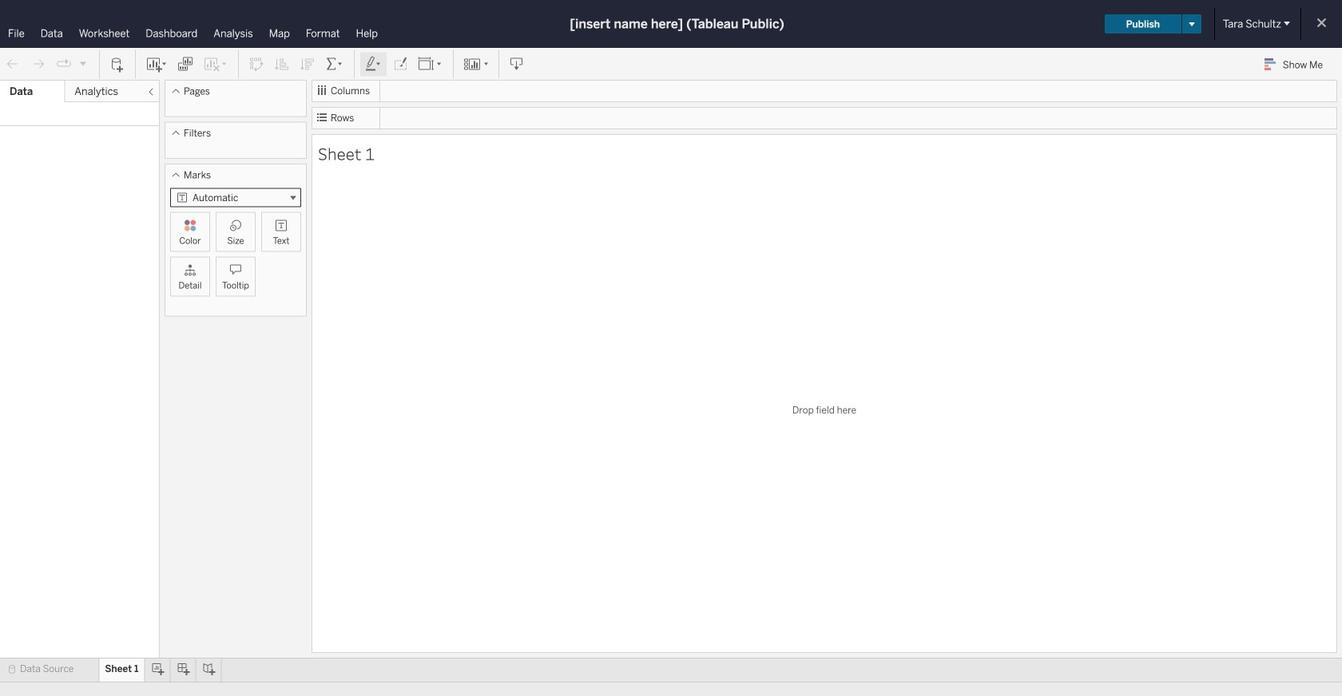 Task type: describe. For each thing, give the bounding box(es) containing it.
swap rows and columns image
[[248, 56, 264, 72]]

show/hide cards image
[[463, 56, 489, 72]]

new data source image
[[109, 56, 125, 72]]

redo image
[[30, 56, 46, 72]]

sort descending image
[[300, 56, 316, 72]]

fit image
[[418, 56, 443, 72]]

collapse image
[[146, 87, 156, 97]]

sort ascending image
[[274, 56, 290, 72]]

totals image
[[325, 56, 344, 72]]

duplicate image
[[177, 56, 193, 72]]

undo image
[[5, 56, 21, 72]]

download image
[[509, 56, 525, 72]]

format workbook image
[[392, 56, 408, 72]]

highlight image
[[364, 56, 383, 72]]

replay animation image
[[78, 59, 88, 68]]

new worksheet image
[[145, 56, 168, 72]]



Task type: vqa. For each thing, say whether or not it's contained in the screenshot.
list box
no



Task type: locate. For each thing, give the bounding box(es) containing it.
clear sheet image
[[203, 56, 228, 72]]

replay animation image
[[56, 56, 72, 72]]



